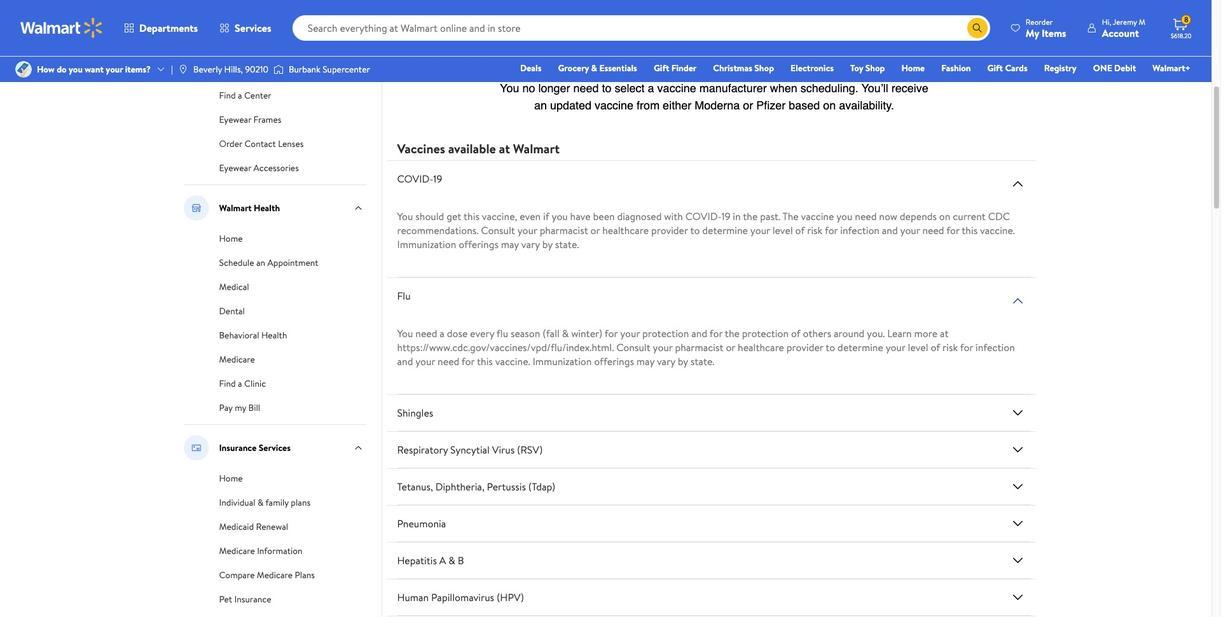 Task type: locate. For each thing, give the bounding box(es) containing it.
a left clinic
[[238, 377, 242, 390]]

state. inside you need a dose every flu season (fall & winter) for your protection and for the protection of others around you. learn more at https://www.cdc.gov/vaccines/vpd/flu/index.html. consult your pharmacist or healthcare provider to determine your level of risk for infection and your need for this vaccine. immunization offerings may vary by state.
[[691, 355, 715, 369]]

find for find a center
[[219, 89, 236, 102]]

0 horizontal spatial gift
[[654, 62, 670, 74]]

0 vertical spatial immunization
[[397, 237, 457, 251]]

1 vertical spatial pharmacist
[[676, 341, 724, 355]]

& right (fall
[[562, 327, 569, 341]]

vaccine. down the covid 19 icon
[[981, 223, 1016, 237]]

1 find from the top
[[219, 89, 236, 102]]

healthcare right have on the top left of the page
[[603, 223, 649, 237]]

home for insurance services
[[219, 472, 243, 485]]

2 gift from the left
[[988, 62, 1004, 74]]

to inside you need a dose every flu season (fall & winter) for your protection and for the protection of others around you. learn more at https://www.cdc.gov/vaccines/vpd/flu/index.html. consult your pharmacist or healthcare provider to determine your level of risk for infection and your need for this vaccine. immunization offerings may vary by state.
[[826, 341, 836, 355]]

1 vertical spatial at
[[941, 327, 949, 341]]

respiratory syncytial virus (rsv)
[[397, 443, 543, 457]]

gift left cards
[[988, 62, 1004, 74]]

offerings
[[459, 237, 499, 251], [595, 355, 635, 369]]

level inside "you should get this vaccine, even if you have been diagnosed with covid-19 in the past. the vaccine you need now depends on current cdc recommendations. consult your pharmacist or healthcare provider to determine your level of risk for infection and your need for this vaccine. immunization offerings may vary by state."
[[773, 223, 794, 237]]

1 vertical spatial a
[[440, 327, 445, 341]]

human papillomavirus (hpv) image
[[1011, 590, 1026, 605]]

1 vertical spatial covid-
[[686, 209, 722, 223]]

0 vertical spatial the
[[744, 209, 758, 223]]

eyewear frames
[[219, 113, 282, 126]]

 image for how do you want your items?
[[15, 61, 32, 78]]

eyewear frames link
[[219, 112, 282, 126]]

you for you should get this vaccine, even if you have been diagnosed with covid-19 in the past. the vaccine you need now depends on current cdc recommendations. consult your pharmacist or healthcare provider to determine your level of risk for infection and your need for this vaccine. immunization offerings may vary by state.
[[397, 209, 413, 223]]

deals
[[521, 62, 542, 74]]

provider inside "you should get this vaccine, even if you have been diagnosed with covid-19 in the past. the vaccine you need now depends on current cdc recommendations. consult your pharmacist or healthcare provider to determine your level of risk for infection and your need for this vaccine. immunization offerings may vary by state."
[[652, 223, 689, 237]]

this
[[464, 209, 480, 223], [963, 223, 978, 237], [477, 355, 493, 369]]

0 vertical spatial vary
[[522, 237, 540, 251]]

how
[[37, 63, 55, 76]]

home link up individual
[[219, 471, 243, 485]]

1 horizontal spatial shop
[[866, 62, 886, 74]]

this right on
[[963, 223, 978, 237]]

1 horizontal spatial or
[[726, 341, 736, 355]]

more
[[915, 327, 938, 341]]

1 horizontal spatial level
[[909, 341, 929, 355]]

or inside "you should get this vaccine, even if you have been diagnosed with covid-19 in the past. the vaccine you need now depends on current cdc recommendations. consult your pharmacist or healthcare provider to determine your level of risk for infection and your need for this vaccine. immunization offerings may vary by state."
[[591, 223, 600, 237]]

gift
[[654, 62, 670, 74], [988, 62, 1004, 74]]

0 vertical spatial to
[[691, 223, 700, 237]]

1 horizontal spatial pharmacist
[[676, 341, 724, 355]]

to inside "you should get this vaccine, even if you have been diagnosed with covid-19 in the past. the vaccine you need now depends on current cdc recommendations. consult your pharmacist or healthcare provider to determine your level of risk for infection and your need for this vaccine. immunization offerings may vary by state."
[[691, 223, 700, 237]]

center right vision
[[245, 34, 272, 47]]

covid- right with
[[686, 209, 722, 223]]

health down eyewear accessories
[[254, 202, 280, 214]]

1 vertical spatial infection
[[976, 341, 1016, 355]]

1 vertical spatial find
[[219, 377, 236, 390]]

to right with
[[691, 223, 700, 237]]

vision center image
[[184, 28, 209, 53]]

the inside "you should get this vaccine, even if you have been diagnosed with covid-19 in the past. the vaccine you need now depends on current cdc recommendations. consult your pharmacist or healthcare provider to determine your level of risk for infection and your need for this vaccine. immunization offerings may vary by state."
[[744, 209, 758, 223]]

vaccine. inside you need a dose every flu season (fall & winter) for your protection and for the protection of others around you. learn more at https://www.cdc.gov/vaccines/vpd/flu/index.html. consult your pharmacist or healthcare provider to determine your level of risk for infection and your need for this vaccine. immunization offerings may vary by state.
[[496, 355, 531, 369]]

 image right 90210
[[274, 63, 284, 76]]

1 horizontal spatial and
[[692, 327, 708, 341]]

immunization down should
[[397, 237, 457, 251]]

1 vertical spatial immunization
[[533, 355, 592, 369]]

0 horizontal spatial the
[[725, 327, 740, 341]]

to left 'you.'
[[826, 341, 836, 355]]

1 eyewear from the top
[[219, 113, 252, 126]]

0 horizontal spatial  image
[[15, 61, 32, 78]]

medicare up compare
[[219, 545, 255, 558]]

gift finder link
[[648, 61, 703, 75]]

1 horizontal spatial 19
[[722, 209, 731, 223]]

determine left learn
[[838, 341, 884, 355]]

determine left 'past.'
[[703, 223, 748, 237]]

health right behavioral
[[262, 329, 287, 342]]

offerings down winter)
[[595, 355, 635, 369]]

1 vertical spatial level
[[909, 341, 929, 355]]

shop
[[755, 62, 775, 74], [866, 62, 886, 74]]

tetanus,
[[397, 480, 433, 494]]

or inside you need a dose every flu season (fall & winter) for your protection and for the protection of others around you. learn more at https://www.cdc.gov/vaccines/vpd/flu/index.html. consult your pharmacist or healthcare provider to determine your level of risk for infection and your need for this vaccine. immunization offerings may vary by state.
[[726, 341, 736, 355]]

0 vertical spatial find
[[219, 89, 236, 102]]

1 horizontal spatial may
[[637, 355, 655, 369]]

state.
[[555, 237, 579, 251], [691, 355, 715, 369]]

need
[[856, 209, 877, 223], [923, 223, 945, 237], [416, 327, 438, 341], [438, 355, 460, 369]]

1 horizontal spatial vaccine.
[[981, 223, 1016, 237]]

0 horizontal spatial you
[[69, 63, 83, 76]]

0 horizontal spatial vaccine.
[[496, 355, 531, 369]]

of right 'past.'
[[796, 223, 805, 237]]

by inside "you should get this vaccine, even if you have been diagnosed with covid-19 in the past. the vaccine you need now depends on current cdc recommendations. consult your pharmacist or healthcare provider to determine your level of risk for infection and your need for this vaccine. immunization offerings may vary by state."
[[543, 237, 553, 251]]

services inside dropdown button
[[235, 21, 272, 35]]

to
[[691, 223, 700, 237], [826, 341, 836, 355]]

medical
[[219, 281, 249, 293]]

find inside find a clinic link
[[219, 377, 236, 390]]

 image left how
[[15, 61, 32, 78]]

an
[[256, 256, 265, 269]]

covid- down 'vaccines'
[[397, 172, 434, 186]]

0 vertical spatial offerings
[[459, 237, 499, 251]]

if
[[544, 209, 550, 223]]

find down beverly hills, 90210
[[219, 89, 236, 102]]

or
[[591, 223, 600, 237], [726, 341, 736, 355]]

1 vertical spatial or
[[726, 341, 736, 355]]

healthcare left others
[[738, 341, 785, 355]]

a
[[238, 89, 242, 102], [440, 327, 445, 341], [238, 377, 242, 390]]

1 gift from the left
[[654, 62, 670, 74]]

jeremy
[[1114, 16, 1138, 27]]

you down flu at the left top of page
[[397, 327, 413, 341]]

clinic
[[244, 377, 266, 390]]

1 horizontal spatial the
[[744, 209, 758, 223]]

medicare for medicare information
[[219, 545, 255, 558]]

registry link
[[1039, 61, 1083, 75]]

1 vertical spatial determine
[[838, 341, 884, 355]]

0 horizontal spatial covid-
[[397, 172, 434, 186]]

0 vertical spatial a
[[238, 89, 242, 102]]

flu
[[397, 289, 411, 303]]

gift left finder
[[654, 62, 670, 74]]

at inside you need a dose every flu season (fall & winter) for your protection and for the protection of others around you. learn more at https://www.cdc.gov/vaccines/vpd/flu/index.html. consult your pharmacist or healthcare provider to determine your level of risk for infection and your need for this vaccine. immunization offerings may vary by state.
[[941, 327, 949, 341]]

pet insurance
[[219, 593, 271, 606]]

need left current
[[923, 223, 945, 237]]

0 horizontal spatial or
[[591, 223, 600, 237]]

insurance right "pet"
[[235, 593, 271, 606]]

consult inside you need a dose every flu season (fall & winter) for your protection and for the protection of others around you. learn more at https://www.cdc.gov/vaccines/vpd/flu/index.html. consult your pharmacist or healthcare provider to determine your level of risk for infection and your need for this vaccine. immunization offerings may vary by state.
[[617, 341, 651, 355]]

0 vertical spatial and
[[883, 223, 899, 237]]

1 horizontal spatial at
[[941, 327, 949, 341]]

home for vision center
[[219, 65, 243, 78]]

m
[[1140, 16, 1146, 27]]

and inside "you should get this vaccine, even if you have been diagnosed with covid-19 in the past. the vaccine you need now depends on current cdc recommendations. consult your pharmacist or healthcare provider to determine your level of risk for infection and your need for this vaccine. immunization offerings may vary by state."
[[883, 223, 899, 237]]

1 horizontal spatial to
[[826, 341, 836, 355]]

lenses
[[278, 137, 304, 150]]

home link up schedule
[[219, 231, 243, 245]]

1 horizontal spatial state.
[[691, 355, 715, 369]]

vaccine. inside "you should get this vaccine, even if you have been diagnosed with covid-19 in the past. the vaccine you need now depends on current cdc recommendations. consult your pharmacist or healthcare provider to determine your level of risk for infection and your need for this vaccine. immunization offerings may vary by state."
[[981, 223, 1016, 237]]

the
[[744, 209, 758, 223], [725, 327, 740, 341]]

19 left "in"
[[722, 209, 731, 223]]

shop right christmas
[[755, 62, 775, 74]]

this down every
[[477, 355, 493, 369]]

risk right more
[[943, 341, 959, 355]]

others
[[804, 327, 832, 341]]

2 you from the top
[[397, 327, 413, 341]]

covid 19 image
[[1011, 176, 1026, 192]]

0 horizontal spatial consult
[[481, 223, 515, 237]]

consult
[[481, 223, 515, 237], [617, 341, 651, 355]]

2 find from the top
[[219, 377, 236, 390]]

determine inside "you should get this vaccine, even if you have been diagnosed with covid-19 in the past. the vaccine you need now depends on current cdc recommendations. consult your pharmacist or healthcare provider to determine your level of risk for infection and your need for this vaccine. immunization offerings may vary by state."
[[703, 223, 748, 237]]

0 horizontal spatial pharmacist
[[540, 223, 589, 237]]

eyewear accessories
[[219, 162, 299, 174]]

healthcare inside "you should get this vaccine, even if you have been diagnosed with covid-19 in the past. the vaccine you need now depends on current cdc recommendations. consult your pharmacist or healthcare provider to determine your level of risk for infection and your need for this vaccine. immunization offerings may vary by state."
[[603, 223, 649, 237]]

at right more
[[941, 327, 949, 341]]

shop right "toy"
[[866, 62, 886, 74]]

you right do
[[69, 63, 83, 76]]

1 shop from the left
[[755, 62, 775, 74]]

1 vertical spatial health
[[262, 329, 287, 342]]

of
[[796, 223, 805, 237], [792, 327, 801, 341], [931, 341, 941, 355]]

2 vertical spatial and
[[397, 355, 413, 369]]

8 $618.20
[[1172, 14, 1193, 40]]

pneumonia
[[397, 517, 446, 531]]

1 vertical spatial eyewear
[[219, 162, 252, 174]]

& inside you need a dose every flu season (fall & winter) for your protection and for the protection of others around you. learn more at https://www.cdc.gov/vaccines/vpd/flu/index.html. consult your pharmacist or healthcare provider to determine your level of risk for infection and your need for this vaccine. immunization offerings may vary by state.
[[562, 327, 569, 341]]

recommendations.
[[397, 223, 479, 237]]

individual
[[219, 496, 256, 509]]

covid-
[[397, 172, 434, 186], [686, 209, 722, 223]]

pay my bill link
[[219, 400, 260, 414]]

1 vertical spatial to
[[826, 341, 836, 355]]

risk right the
[[808, 223, 823, 237]]

health for walmart health
[[254, 202, 280, 214]]

you inside you need a dose every flu season (fall & winter) for your protection and for the protection of others around you. learn more at https://www.cdc.gov/vaccines/vpd/flu/index.html. consult your pharmacist or healthcare provider to determine your level of risk for infection and your need for this vaccine. immunization offerings may vary by state.
[[397, 327, 413, 341]]

0 vertical spatial healthcare
[[603, 223, 649, 237]]

0 horizontal spatial by
[[543, 237, 553, 251]]

accessories
[[254, 162, 299, 174]]

you right vaccine
[[837, 209, 853, 223]]

2 eyewear from the top
[[219, 162, 252, 174]]

shop for christmas shop
[[755, 62, 775, 74]]

 image
[[15, 61, 32, 78], [274, 63, 284, 76]]

walmart+ link
[[1148, 61, 1197, 75]]

1 vertical spatial provider
[[787, 341, 824, 355]]

electronics link
[[785, 61, 840, 75]]

2 shop from the left
[[866, 62, 886, 74]]

medicare down information
[[257, 569, 293, 582]]

0 horizontal spatial determine
[[703, 223, 748, 237]]

0 vertical spatial medicare
[[219, 353, 255, 366]]

tetanus, diphtheria, pertussis (tdap) image
[[1011, 479, 1026, 495]]

vision center
[[219, 34, 272, 47]]

0 horizontal spatial walmart
[[219, 202, 252, 214]]

your
[[106, 63, 123, 76], [518, 223, 538, 237], [751, 223, 771, 237], [901, 223, 921, 237], [621, 327, 640, 341], [653, 341, 673, 355], [886, 341, 906, 355], [416, 355, 436, 369]]

beverly
[[193, 63, 222, 76]]

at right available
[[499, 140, 510, 157]]

the inside you need a dose every flu season (fall & winter) for your protection and for the protection of others around you. learn more at https://www.cdc.gov/vaccines/vpd/flu/index.html. consult your pharmacist or healthcare provider to determine your level of risk for infection and your need for this vaccine. immunization offerings may vary by state.
[[725, 327, 740, 341]]

level left vaccine
[[773, 223, 794, 237]]

eyewear up order
[[219, 113, 252, 126]]

insurance down pay my bill
[[219, 442, 257, 454]]

need left the now
[[856, 209, 877, 223]]

0 horizontal spatial 19
[[434, 172, 443, 186]]

0 vertical spatial services
[[235, 21, 272, 35]]

home link left fashion link
[[896, 61, 931, 75]]

1 horizontal spatial consult
[[617, 341, 651, 355]]

a left the dose
[[440, 327, 445, 341]]

0 horizontal spatial may
[[501, 237, 519, 251]]

0 vertical spatial vaccine.
[[981, 223, 1016, 237]]

offerings inside you need a dose every flu season (fall & winter) for your protection and for the protection of others around you. learn more at https://www.cdc.gov/vaccines/vpd/flu/index.html. consult your pharmacist or healthcare provider to determine your level of risk for infection and your need for this vaccine. immunization offerings may vary by state.
[[595, 355, 635, 369]]

shop inside "link"
[[866, 62, 886, 74]]

0 horizontal spatial protection
[[643, 327, 690, 341]]

determine
[[703, 223, 748, 237], [838, 341, 884, 355]]

gift for gift cards
[[988, 62, 1004, 74]]

you left should
[[397, 209, 413, 223]]

0 horizontal spatial risk
[[808, 223, 823, 237]]

1 horizontal spatial gift
[[988, 62, 1004, 74]]

flu image
[[1011, 293, 1026, 309]]

0 horizontal spatial offerings
[[459, 237, 499, 251]]

1 horizontal spatial protection
[[743, 327, 789, 341]]

services up 90210
[[235, 21, 272, 35]]

immunization inside "you should get this vaccine, even if you have been diagnosed with covid-19 in the past. the vaccine you need now depends on current cdc recommendations. consult your pharmacist or healthcare provider to determine your level of risk for infection and your need for this vaccine. immunization offerings may vary by state."
[[397, 237, 457, 251]]

vaccine.
[[981, 223, 1016, 237], [496, 355, 531, 369]]

home for walmart health
[[219, 232, 243, 245]]

medical link
[[219, 279, 249, 293]]

1 horizontal spatial immunization
[[533, 355, 592, 369]]

 image
[[178, 64, 188, 74]]

medicare information link
[[219, 544, 303, 558]]

level right 'you.'
[[909, 341, 929, 355]]

infection inside you need a dose every flu season (fall & winter) for your protection and for the protection of others around you. learn more at https://www.cdc.gov/vaccines/vpd/flu/index.html. consult your pharmacist or healthcare provider to determine your level of risk for infection and your need for this vaccine. immunization offerings may vary by state.
[[976, 341, 1016, 355]]

1 vertical spatial consult
[[617, 341, 651, 355]]

depends
[[900, 209, 938, 223]]

pharmacist inside "you should get this vaccine, even if you have been diagnosed with covid-19 in the past. the vaccine you need now depends on current cdc recommendations. consult your pharmacist or healthcare provider to determine your level of risk for infection and your need for this vaccine. immunization offerings may vary by state."
[[540, 223, 589, 237]]

b
[[458, 554, 464, 568]]

0 vertical spatial level
[[773, 223, 794, 237]]

1 horizontal spatial covid-
[[686, 209, 722, 223]]

0 horizontal spatial vary
[[522, 237, 540, 251]]

eyewear down order
[[219, 162, 252, 174]]

items?
[[125, 63, 151, 76]]

immunization down (fall
[[533, 355, 592, 369]]

state. inside "you should get this vaccine, even if you have been diagnosed with covid-19 in the past. the vaccine you need now depends on current cdc recommendations. consult your pharmacist or healthcare provider to determine your level of risk for infection and your need for this vaccine. immunization offerings may vary by state."
[[555, 237, 579, 251]]

home left 90210
[[219, 65, 243, 78]]

19 down 'vaccines'
[[434, 172, 443, 186]]

medicare
[[219, 353, 255, 366], [219, 545, 255, 558], [257, 569, 293, 582]]

0 vertical spatial infection
[[841, 223, 880, 237]]

home up individual
[[219, 472, 243, 485]]

1 vertical spatial vaccine.
[[496, 355, 531, 369]]

may
[[501, 237, 519, 251], [637, 355, 655, 369]]

infection down flu icon
[[976, 341, 1016, 355]]

1 horizontal spatial offerings
[[595, 355, 635, 369]]

immunization
[[397, 237, 457, 251], [533, 355, 592, 369]]

find up pay
[[219, 377, 236, 390]]

1 vertical spatial 19
[[722, 209, 731, 223]]

0 vertical spatial walmart
[[513, 140, 560, 157]]

a for clinic
[[238, 377, 242, 390]]

deals link
[[515, 61, 548, 75]]

home
[[902, 62, 926, 74], [219, 65, 243, 78], [219, 232, 243, 245], [219, 472, 243, 485]]

0 horizontal spatial state.
[[555, 237, 579, 251]]

1 vertical spatial state.
[[691, 355, 715, 369]]

1 horizontal spatial infection
[[976, 341, 1016, 355]]

1 horizontal spatial vary
[[657, 355, 676, 369]]

1 protection from the left
[[643, 327, 690, 341]]

1 horizontal spatial determine
[[838, 341, 884, 355]]

consult left even
[[481, 223, 515, 237]]

2 vertical spatial a
[[238, 377, 242, 390]]

1 vertical spatial risk
[[943, 341, 959, 355]]

1 vertical spatial healthcare
[[738, 341, 785, 355]]

1 horizontal spatial risk
[[943, 341, 959, 355]]

center up eyewear frames link on the top left
[[244, 89, 272, 102]]

dental
[[219, 305, 245, 318]]

human papillomavirus (hpv)
[[397, 591, 524, 605]]

offerings down vaccine,
[[459, 237, 499, 251]]

2 horizontal spatial and
[[883, 223, 899, 237]]

1 horizontal spatial healthcare
[[738, 341, 785, 355]]

immunization inside you need a dose every flu season (fall & winter) for your protection and for the protection of others around you. learn more at https://www.cdc.gov/vaccines/vpd/flu/index.html. consult your pharmacist or healthcare provider to determine your level of risk for infection and your need for this vaccine. immunization offerings may vary by state.
[[533, 355, 592, 369]]

you right if
[[552, 209, 568, 223]]

schedule
[[219, 256, 254, 269]]

1 horizontal spatial  image
[[274, 63, 284, 76]]

a up eyewear frames link on the top left
[[238, 89, 242, 102]]

1 horizontal spatial provider
[[787, 341, 824, 355]]

consult right winter)
[[617, 341, 651, 355]]

services down bill at left
[[259, 442, 291, 454]]

essentials
[[600, 62, 638, 74]]

vary inside you need a dose every flu season (fall & winter) for your protection and for the protection of others around you. learn more at https://www.cdc.gov/vaccines/vpd/flu/index.html. consult your pharmacist or healthcare provider to determine your level of risk for infection and your need for this vaccine. immunization offerings may vary by state.
[[657, 355, 676, 369]]

& right grocery
[[592, 62, 598, 74]]

determine inside you need a dose every flu season (fall & winter) for your protection and for the protection of others around you. learn more at https://www.cdc.gov/vaccines/vpd/flu/index.html. consult your pharmacist or healthcare provider to determine your level of risk for infection and your need for this vaccine. immunization offerings may vary by state.
[[838, 341, 884, 355]]

infection right vaccine
[[841, 223, 880, 237]]

burbank
[[289, 63, 321, 76]]

medicare up find a clinic link
[[219, 353, 255, 366]]

0 vertical spatial health
[[254, 202, 280, 214]]

find inside find a center link
[[219, 89, 236, 102]]

respiratory syncytial virus (rsv) image
[[1011, 442, 1026, 458]]

hills,
[[224, 63, 243, 76]]

1 vertical spatial vary
[[657, 355, 676, 369]]

medicaid renewal
[[219, 521, 288, 533]]

vaccine. down flu
[[496, 355, 531, 369]]

walmart insurance services image
[[184, 435, 209, 461]]

home link left 90210
[[219, 64, 243, 78]]

this right get
[[464, 209, 480, 223]]

|
[[171, 63, 173, 76]]

home up schedule
[[219, 232, 243, 245]]

account
[[1103, 26, 1140, 40]]

1 you from the top
[[397, 209, 413, 223]]

covid- inside "you should get this vaccine, even if you have been diagnosed with covid-19 in the past. the vaccine you need now depends on current cdc recommendations. consult your pharmacist or healthcare provider to determine your level of risk for infection and your need for this vaccine. immunization offerings may vary by state."
[[686, 209, 722, 223]]

1 vertical spatial and
[[692, 327, 708, 341]]

0 horizontal spatial at
[[499, 140, 510, 157]]

behavioral
[[219, 329, 259, 342]]

healthcare inside you need a dose every flu season (fall & winter) for your protection and for the protection of others around you. learn more at https://www.cdc.gov/vaccines/vpd/flu/index.html. consult your pharmacist or healthcare provider to determine your level of risk for infection and your need for this vaccine. immunization offerings may vary by state.
[[738, 341, 785, 355]]

you inside "you should get this vaccine, even if you have been diagnosed with covid-19 in the past. the vaccine you need now depends on current cdc recommendations. consult your pharmacist or healthcare provider to determine your level of risk for infection and your need for this vaccine. immunization offerings may vary by state."
[[397, 209, 413, 223]]

0 horizontal spatial level
[[773, 223, 794, 237]]

1 vertical spatial by
[[678, 355, 689, 369]]

behavioral health
[[219, 329, 287, 342]]

home link for walmart health
[[219, 231, 243, 245]]

1 horizontal spatial by
[[678, 355, 689, 369]]

provider
[[652, 223, 689, 237], [787, 341, 824, 355]]



Task type: describe. For each thing, give the bounding box(es) containing it.
services button
[[209, 13, 282, 43]]

behavioral health link
[[219, 328, 287, 342]]

electronics
[[791, 62, 834, 74]]

covid-19
[[397, 172, 443, 186]]

pharmacist inside you need a dose every flu season (fall & winter) for your protection and for the protection of others around you. learn more at https://www.cdc.gov/vaccines/vpd/flu/index.html. consult your pharmacist or healthcare provider to determine your level of risk for infection and your need for this vaccine. immunization offerings may vary by state.
[[676, 341, 724, 355]]

finder
[[672, 62, 697, 74]]

risk inside you need a dose every flu season (fall & winter) for your protection and for the protection of others around you. learn more at https://www.cdc.gov/vaccines/vpd/flu/index.html. consult your pharmacist or healthcare provider to determine your level of risk for infection and your need for this vaccine. immunization offerings may vary by state.
[[943, 341, 959, 355]]

even
[[520, 209, 541, 223]]

toy shop link
[[845, 61, 891, 75]]

this inside you need a dose every flu season (fall & winter) for your protection and for the protection of others around you. learn more at https://www.cdc.gov/vaccines/vpd/flu/index.html. consult your pharmacist or healthcare provider to determine your level of risk for infection and your need for this vaccine. immunization offerings may vary by state.
[[477, 355, 493, 369]]

how do you want your items?
[[37, 63, 151, 76]]

get
[[447, 209, 462, 223]]

gift cards
[[988, 62, 1028, 74]]

by inside you need a dose every flu season (fall & winter) for your protection and for the protection of others around you. learn more at https://www.cdc.gov/vaccines/vpd/flu/index.html. consult your pharmacist or healthcare provider to determine your level of risk for infection and your need for this vaccine. immunization offerings may vary by state.
[[678, 355, 689, 369]]

shop for toy shop
[[866, 62, 886, 74]]

shingles image
[[1011, 405, 1026, 421]]

provider inside you need a dose every flu season (fall & winter) for your protection and for the protection of others around you. learn more at https://www.cdc.gov/vaccines/vpd/flu/index.html. consult your pharmacist or healthcare provider to determine your level of risk for infection and your need for this vaccine. immunization offerings may vary by state.
[[787, 341, 824, 355]]

shingles
[[397, 406, 434, 420]]

1 horizontal spatial walmart
[[513, 140, 560, 157]]

every
[[470, 327, 495, 341]]

tetanus, diphtheria, pertussis (tdap)
[[397, 480, 556, 494]]

bill
[[249, 402, 260, 414]]

departments button
[[113, 13, 209, 43]]

order contact lenses
[[219, 137, 304, 150]]

one
[[1094, 62, 1113, 74]]

cards
[[1006, 62, 1028, 74]]

toy
[[851, 62, 864, 74]]

renewal
[[256, 521, 288, 533]]

insurance services
[[219, 442, 291, 454]]

0 vertical spatial insurance
[[219, 442, 257, 454]]

should
[[416, 209, 444, 223]]

departments
[[139, 21, 198, 35]]

walmart image
[[20, 18, 103, 38]]

grocery & essentials link
[[553, 61, 643, 75]]

dose
[[447, 327, 468, 341]]

 image for burbank supercenter
[[274, 63, 284, 76]]

Walmart Site-Wide search field
[[293, 15, 991, 41]]

find a clinic
[[219, 377, 266, 390]]

19 inside "you should get this vaccine, even if you have been diagnosed with covid-19 in the past. the vaccine you need now depends on current cdc recommendations. consult your pharmacist or healthcare provider to determine your level of risk for infection and your need for this vaccine. immunization offerings may vary by state."
[[722, 209, 731, 223]]

one debit
[[1094, 62, 1137, 74]]

around
[[834, 327, 865, 341]]

0 vertical spatial center
[[245, 34, 272, 47]]

grocery & essentials
[[558, 62, 638, 74]]

syncytial
[[451, 443, 490, 457]]

the for in
[[744, 209, 758, 223]]

the for for
[[725, 327, 740, 341]]

compare medicare plans link
[[219, 568, 315, 582]]

eyewear accessories link
[[219, 160, 299, 174]]

schedule an appointment link
[[219, 255, 319, 269]]

of inside "you should get this vaccine, even if you have been diagnosed with covid-19 in the past. the vaccine you need now depends on current cdc recommendations. consult your pharmacist or healthcare provider to determine your level of risk for infection and your need for this vaccine. immunization offerings may vary by state."
[[796, 223, 805, 237]]

find a clinic link
[[219, 376, 266, 390]]

walmart+
[[1153, 62, 1191, 74]]

walmart health
[[219, 202, 280, 214]]

1 horizontal spatial you
[[552, 209, 568, 223]]

medicaid renewal link
[[219, 519, 288, 533]]

information
[[257, 545, 303, 558]]

walmart health image
[[184, 195, 209, 221]]

& left b
[[449, 554, 456, 568]]

christmas
[[714, 62, 753, 74]]

infection inside "you should get this vaccine, even if you have been diagnosed with covid-19 in the past. the vaccine you need now depends on current cdc recommendations. consult your pharmacist or healthcare provider to determine your level of risk for infection and your need for this vaccine. immunization offerings may vary by state."
[[841, 223, 880, 237]]

vaccine,
[[482, 209, 518, 223]]

now
[[880, 209, 898, 223]]

reorder
[[1027, 16, 1054, 27]]

gift for gift finder
[[654, 62, 670, 74]]

Search search field
[[293, 15, 991, 41]]

may inside "you should get this vaccine, even if you have been diagnosed with covid-19 in the past. the vaccine you need now depends on current cdc recommendations. consult your pharmacist or healthcare provider to determine your level of risk for infection and your need for this vaccine. immunization offerings may vary by state."
[[501, 237, 519, 251]]

2 vertical spatial medicare
[[257, 569, 293, 582]]

cdc
[[989, 209, 1011, 223]]

medicare link
[[219, 352, 255, 366]]

0 vertical spatial 19
[[434, 172, 443, 186]]

individual & family plans
[[219, 496, 311, 509]]

https://www.cdc.gov/vaccines/vpd/flu/index.html.
[[397, 341, 614, 355]]

1 vertical spatial insurance
[[235, 593, 271, 606]]

offerings inside "you should get this vaccine, even if you have been diagnosed with covid-19 in the past. the vaccine you need now depends on current cdc recommendations. consult your pharmacist or healthcare provider to determine your level of risk for infection and your need for this vaccine. immunization offerings may vary by state."
[[459, 237, 499, 251]]

beverly hills, 90210
[[193, 63, 269, 76]]

2 horizontal spatial you
[[837, 209, 853, 223]]

90210
[[245, 63, 269, 76]]

eyewear for eyewear frames
[[219, 113, 252, 126]]

vary inside "you should get this vaccine, even if you have been diagnosed with covid-19 in the past. the vaccine you need now depends on current cdc recommendations. consult your pharmacist or healthcare provider to determine your level of risk for infection and your need for this vaccine. immunization offerings may vary by state."
[[522, 237, 540, 251]]

on
[[940, 209, 951, 223]]

search icon image
[[973, 23, 983, 33]]

schedule an appointment
[[219, 256, 319, 269]]

(rsv)
[[517, 443, 543, 457]]

one debit link
[[1088, 61, 1143, 75]]

1 vertical spatial walmart
[[219, 202, 252, 214]]

compare medicare plans
[[219, 569, 315, 582]]

christmas shop link
[[708, 61, 780, 75]]

eyewear for eyewear accessories
[[219, 162, 252, 174]]

pay
[[219, 402, 233, 414]]

0 vertical spatial covid-
[[397, 172, 434, 186]]

risk inside "you should get this vaccine, even if you have been diagnosed with covid-19 in the past. the vaccine you need now depends on current cdc recommendations. consult your pharmacist or healthcare provider to determine your level of risk for infection and your need for this vaccine. immunization offerings may vary by state."
[[808, 223, 823, 237]]

fashion link
[[936, 61, 977, 75]]

of left others
[[792, 327, 801, 341]]

hepatitis a & b image
[[1011, 553, 1026, 568]]

1 vertical spatial center
[[244, 89, 272, 102]]

burbank supercenter
[[289, 63, 370, 76]]

may inside you need a dose every flu season (fall & winter) for your protection and for the protection of others around you. learn more at https://www.cdc.gov/vaccines/vpd/flu/index.html. consult your pharmacist or healthcare provider to determine your level of risk for infection and your need for this vaccine. immunization offerings may vary by state.
[[637, 355, 655, 369]]

& left family
[[258, 496, 264, 509]]

need left the dose
[[416, 327, 438, 341]]

plans
[[291, 496, 311, 509]]

dental link
[[219, 304, 245, 318]]

2 protection from the left
[[743, 327, 789, 341]]

toy shop
[[851, 62, 886, 74]]

of right learn
[[931, 341, 941, 355]]

debit
[[1115, 62, 1137, 74]]

0 vertical spatial at
[[499, 140, 510, 157]]

find a center
[[219, 89, 272, 102]]

winter)
[[572, 327, 603, 341]]

home left fashion link
[[902, 62, 926, 74]]

8
[[1185, 14, 1189, 25]]

level inside you need a dose every flu season (fall & winter) for your protection and for the protection of others around you. learn more at https://www.cdc.gov/vaccines/vpd/flu/index.html. consult your pharmacist or healthcare provider to determine your level of risk for infection and your need for this vaccine. immunization offerings may vary by state.
[[909, 341, 929, 355]]

frames
[[254, 113, 282, 126]]

a inside you need a dose every flu season (fall & winter) for your protection and for the protection of others around you. learn more at https://www.cdc.gov/vaccines/vpd/flu/index.html. consult your pharmacist or healthcare provider to determine your level of risk for infection and your need for this vaccine. immunization offerings may vary by state.
[[440, 327, 445, 341]]

you for you need a dose every flu season (fall & winter) for your protection and for the protection of others around you. learn more at https://www.cdc.gov/vaccines/vpd/flu/index.html. consult your pharmacist or healthcare provider to determine your level of risk for infection and your need for this vaccine. immunization offerings may vary by state.
[[397, 327, 413, 341]]

(fall
[[543, 327, 560, 341]]

learn
[[888, 327, 913, 341]]

been
[[593, 209, 615, 223]]

health for behavioral health
[[262, 329, 287, 342]]

virus
[[492, 443, 515, 457]]

papillomavirus
[[432, 591, 495, 605]]

supercenter
[[323, 63, 370, 76]]

$618.20
[[1172, 31, 1193, 40]]

human
[[397, 591, 429, 605]]

find for find a clinic
[[219, 377, 236, 390]]

(tdap)
[[529, 480, 556, 494]]

medicare information
[[219, 545, 303, 558]]

find a center link
[[219, 88, 272, 102]]

pertussis
[[487, 480, 526, 494]]

my
[[1027, 26, 1040, 40]]

grocery
[[558, 62, 589, 74]]

available
[[449, 140, 496, 157]]

home link for vision center
[[219, 64, 243, 78]]

need down the dose
[[438, 355, 460, 369]]

a for center
[[238, 89, 242, 102]]

pay my bill
[[219, 402, 260, 414]]

past.
[[761, 209, 781, 223]]

plans
[[295, 569, 315, 582]]

medicaid
[[219, 521, 254, 533]]

pneumonia image
[[1011, 516, 1026, 532]]

appointment
[[268, 256, 319, 269]]

consult inside "you should get this vaccine, even if you have been diagnosed with covid-19 in the past. the vaccine you need now depends on current cdc recommendations. consult your pharmacist or healthcare provider to determine your level of risk for infection and your need for this vaccine. immunization offerings may vary by state."
[[481, 223, 515, 237]]

1 vertical spatial services
[[259, 442, 291, 454]]

medicare for medicare
[[219, 353, 255, 366]]

home link for insurance services
[[219, 471, 243, 485]]



Task type: vqa. For each thing, say whether or not it's contained in the screenshot.
right MAY
yes



